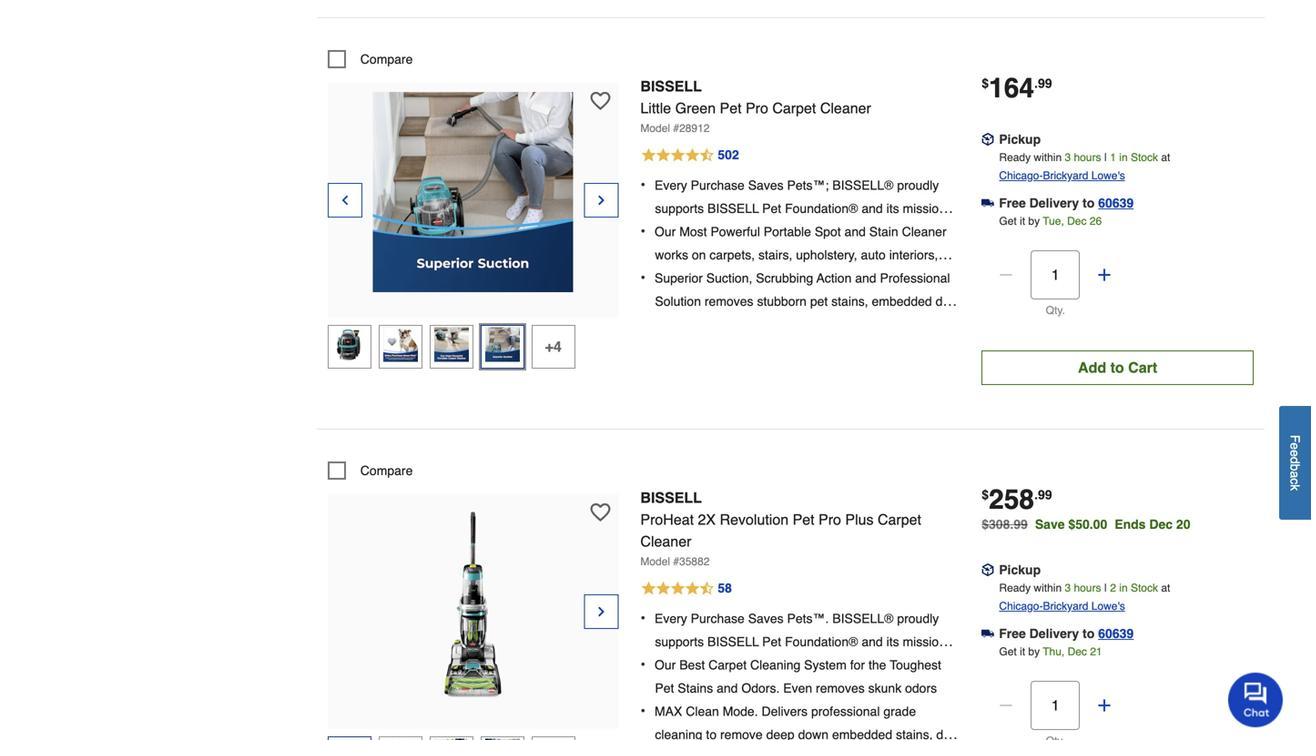 Task type: vqa. For each thing, say whether or not it's contained in the screenshot.
stains, within the • our best carpet cleaning system for the toughest pet stains and odors. even removes skunk odors • max clean mode. delivers professional grade cleaning to remove deep down embedded stains, dir
yes



Task type: locate. For each thing, give the bounding box(es) containing it.
in for proheat 2x revolution pet pro plus carpet cleaner
[[1120, 582, 1128, 595]]

1 vertical spatial lowe's
[[1092, 600, 1126, 613]]

mission inside • every purchase saves pets™. bissell® proudly supports bissell pet foundation® and its mission to help save homeless pets
[[903, 635, 946, 649]]

more
[[680, 271, 709, 286], [680, 317, 709, 332]]

60639 up 26 at top
[[1099, 196, 1134, 210]]

minus image
[[998, 697, 1016, 715]]

0 vertical spatial carpet
[[773, 100, 816, 116]]

ready for proheat 2x revolution pet pro plus carpet cleaner
[[1000, 582, 1031, 595]]

0 vertical spatial supports
[[655, 201, 704, 216]]

5 • from the top
[[641, 656, 646, 673]]

2 horizontal spatial carpet
[[878, 511, 922, 528]]

more down solution
[[680, 317, 709, 332]]

more down on
[[680, 271, 709, 286]]

free
[[999, 196, 1026, 210], [999, 627, 1026, 641]]

lowe's inside ready within 3 hours | 2 in stock at chicago-brickyard lowe's
[[1092, 600, 1126, 613]]

every up most
[[655, 178, 687, 193]]

0 vertical spatial in
[[1120, 151, 1128, 164]]

.99
[[1035, 76, 1052, 91], [1035, 488, 1052, 502]]

2 60639 from the top
[[1099, 627, 1134, 641]]

1 get from the top
[[1000, 215, 1017, 228]]

1 lowe's from the top
[[1092, 169, 1126, 182]]

compare
[[361, 52, 413, 66], [361, 464, 413, 478]]

ready inside ready within 3 hours | 2 in stock at chicago-brickyard lowe's
[[1000, 582, 1031, 595]]

2 lowe's from the top
[[1092, 600, 1126, 613]]

1 vertical spatial every
[[655, 612, 687, 626]]

2 • from the top
[[641, 223, 646, 240]]

stock right 2
[[1131, 582, 1159, 595]]

1 proudly from the top
[[897, 178, 939, 193]]

cleaner inside bissell proheat 2x revolution pet pro plus carpet cleaner model # 35882
[[641, 533, 692, 550]]

1 pickup from the top
[[999, 132, 1041, 147]]

2 bissell® from the top
[[833, 612, 894, 626]]

pets
[[786, 224, 810, 239], [786, 658, 810, 673]]

0 vertical spatial .99
[[1035, 76, 1052, 91]]

1 our from the top
[[655, 224, 676, 239]]

works
[[655, 248, 689, 262]]

its inside • every purchase saves pets™. bissell® proudly supports bissell pet foundation® and its mission to help save homeless pets
[[887, 635, 900, 649]]

0 vertical spatial foundation®
[[785, 201, 858, 216]]

pickup image down 164
[[982, 133, 995, 146]]

delivery up tue, at the top
[[1030, 196, 1079, 210]]

0 vertical spatial $
[[982, 76, 989, 91]]

bissell® inside • every purchase saves pets™; bissell® proudly supports bissell pet foundation® and its mission to help save homeless pets
[[833, 178, 894, 193]]

1 vertical spatial free delivery to 60639
[[999, 627, 1134, 641]]

1 vertical spatial compare
[[361, 464, 413, 478]]

by left tue, at the top
[[1029, 215, 1040, 228]]

pet right the "green" on the right of page
[[720, 100, 742, 116]]

saves inside • every purchase saves pets™. bissell® proudly supports bissell pet foundation® and its mission to help save homeless pets
[[748, 612, 784, 626]]

pets inside • every purchase saves pets™. bissell® proudly supports bissell pet foundation® and its mission to help save homeless pets
[[786, 658, 810, 673]]

embedded
[[872, 294, 932, 309], [832, 728, 893, 740]]

c
[[1288, 478, 1303, 485]]

saves for pro
[[748, 178, 784, 193]]

purchase inside • every purchase saves pets™. bissell® proudly supports bissell pet foundation® and its mission to help save homeless pets
[[691, 612, 745, 626]]

2 # from the top
[[673, 555, 680, 568]]

1 • from the top
[[641, 176, 646, 193]]

truck filled image
[[982, 197, 995, 210], [982, 628, 995, 640]]

purchase for #
[[691, 178, 745, 193]]

qty.
[[1046, 304, 1065, 317]]

2 compare from the top
[[361, 464, 413, 478]]

foundation® inside • every purchase saves pets™; bissell® proudly supports bissell pet foundation® and its mission to help save homeless pets
[[785, 201, 858, 216]]

0 vertical spatial every
[[655, 178, 687, 193]]

at inside ready within 3 hours | 2 in stock at chicago-brickyard lowe's
[[1162, 582, 1171, 595]]

1 60639 button from the top
[[1099, 194, 1134, 212]]

3 inside ready within 3 hours | 1 in stock at chicago-brickyard lowe's
[[1065, 151, 1071, 164]]

and up the
[[862, 635, 883, 649]]

0 vertical spatial within
[[1034, 151, 1062, 164]]

1 supports from the top
[[655, 201, 704, 216]]

1 3 from the top
[[1065, 151, 1071, 164]]

bissell proheat 2x revolution pet pro plus carpet cleaner model # 35882
[[641, 489, 922, 568]]

cleaner inside • our most powerful portable spot and stain cleaner works on carpets, stairs, upholstery, auto interiors, and more
[[902, 224, 947, 239]]

2 free from the top
[[999, 627, 1026, 641]]

within inside ready within 3 hours | 1 in stock at chicago-brickyard lowe's
[[1034, 151, 1062, 164]]

its for proheat 2x revolution pet pro plus carpet cleaner
[[887, 635, 900, 649]]

• every purchase saves pets™; bissell® proudly supports bissell pet foundation® and its mission to help save homeless pets
[[641, 176, 946, 239]]

0 vertical spatial proudly
[[897, 178, 939, 193]]

pet for • every purchase saves pets™; bissell® proudly supports bissell pet foundation® and its mission to help save homeless pets
[[763, 201, 782, 216]]

+4 button
[[532, 325, 575, 369]]

1 vertical spatial more
[[680, 317, 709, 332]]

1 bissell® from the top
[[833, 178, 894, 193]]

in right 1
[[1120, 151, 1128, 164]]

• inside • every purchase saves pets™. bissell® proudly supports bissell pet foundation® and its mission to help save homeless pets
[[641, 610, 646, 627]]

pets inside • every purchase saves pets™; bissell® proudly supports bissell pet foundation® and its mission to help save homeless pets
[[786, 224, 810, 239]]

in inside ready within 3 hours | 1 in stock at chicago-brickyard lowe's
[[1120, 151, 1128, 164]]

1002790032 element
[[328, 50, 413, 68]]

1 it from the top
[[1020, 215, 1026, 228]]

1 pets from the top
[[786, 224, 810, 239]]

pet up "portable"
[[763, 201, 782, 216]]

2 more from the top
[[680, 317, 709, 332]]

stains,
[[832, 294, 869, 309], [896, 728, 933, 740]]

lowe's
[[1092, 169, 1126, 182], [1092, 600, 1126, 613]]

heart outline image for proheat
[[591, 503, 611, 523]]

$ 258 .99
[[982, 484, 1052, 515]]

ready within 3 hours | 1 in stock at chicago-brickyard lowe's
[[1000, 151, 1171, 182]]

.99 for 258
[[1035, 488, 1052, 502]]

purchase for cleaner
[[691, 612, 745, 626]]

carpet up 502 button
[[773, 100, 816, 116]]

4.5 stars image containing 58
[[641, 578, 733, 600]]

2 it from the top
[[1020, 646, 1026, 658]]

0 vertical spatial lowe's
[[1092, 169, 1126, 182]]

our inside • our most powerful portable spot and stain cleaner works on carpets, stairs, upholstery, auto interiors, and more
[[655, 224, 676, 239]]

1 saves from the top
[[748, 178, 784, 193]]

0 vertical spatial heart outline image
[[591, 91, 611, 111]]

add to cart
[[1078, 359, 1158, 376]]

1 horizontal spatial pro
[[819, 511, 842, 528]]

a
[[1288, 471, 1303, 478]]

hours inside ready within 3 hours | 1 in stock at chicago-brickyard lowe's
[[1074, 151, 1102, 164]]

pickup image
[[982, 133, 995, 146], [982, 564, 995, 577]]

most
[[680, 224, 707, 239]]

0 vertical spatial stepper number input field with increment and decrement buttons number field
[[1031, 250, 1080, 300]]

2 proudly from the top
[[897, 612, 939, 626]]

2 hours from the top
[[1074, 582, 1102, 595]]

0 vertical spatial chevron right image
[[594, 191, 609, 209]]

in right 2
[[1120, 582, 1128, 595]]

at right 1
[[1162, 151, 1171, 164]]

heart outline image
[[591, 91, 611, 111], [591, 503, 611, 523]]

0 vertical spatial dec
[[1068, 215, 1087, 228]]

supports inside • every purchase saves pets™; bissell® proudly supports bissell pet foundation® and its mission to help save homeless pets
[[655, 201, 704, 216]]

| for proheat 2x revolution pet pro plus carpet cleaner
[[1105, 582, 1108, 595]]

0 vertical spatial 60639
[[1099, 196, 1134, 210]]

0 vertical spatial brickyard
[[1043, 169, 1089, 182]]

60639 button for little green pet pro carpet cleaner
[[1099, 194, 1134, 212]]

1 vertical spatial cleaner
[[902, 224, 947, 239]]

|
[[1105, 151, 1108, 164], [1105, 582, 1108, 595]]

0 vertical spatial 60639 button
[[1099, 194, 1134, 212]]

stepper number input field with increment and decrement buttons number field right minus image
[[1031, 681, 1080, 730]]

free delivery to 60639 up tue, at the top
[[999, 196, 1134, 210]]

saves inside • every purchase saves pets™; bissell® proudly supports bissell pet foundation® and its mission to help save homeless pets
[[748, 178, 784, 193]]

to right add
[[1111, 359, 1125, 376]]

heart outline image left the proheat
[[591, 503, 611, 523]]

truck filled image for proheat 2x revolution pet pro plus carpet cleaner
[[982, 628, 995, 640]]

2 pets from the top
[[786, 658, 810, 673]]

60639 button for proheat 2x revolution pet pro plus carpet cleaner
[[1099, 625, 1134, 643]]

add
[[1078, 359, 1107, 376]]

2 truck filled image from the top
[[982, 628, 995, 640]]

1 more from the top
[[680, 271, 709, 286]]

1 free from the top
[[999, 196, 1026, 210]]

1 at from the top
[[1162, 151, 1171, 164]]

in for little green pet pro carpet cleaner
[[1120, 151, 1128, 164]]

was price $308.99 element
[[982, 513, 1035, 532]]

0 vertical spatial cleaner
[[820, 100, 872, 116]]

supports
[[655, 201, 704, 216], [655, 635, 704, 649]]

save inside • every purchase saves pets™; bissell® proudly supports bissell pet foundation® and its mission to help save homeless pets
[[697, 224, 724, 239]]

compare for little green pet pro carpet cleaner
[[361, 52, 413, 66]]

saves left the pets™.
[[748, 612, 784, 626]]

on
[[692, 248, 706, 262]]

2 pickup from the top
[[999, 563, 1041, 577]]

chicago- up the get it by thu, dec 21
[[1000, 600, 1043, 613]]

0 vertical spatial saves
[[748, 178, 784, 193]]

and
[[862, 201, 883, 216], [845, 224, 866, 239], [655, 271, 677, 286], [855, 271, 877, 286], [655, 317, 677, 332], [862, 635, 883, 649], [717, 681, 738, 696]]

60639 for little green pet pro carpet cleaner
[[1099, 196, 1134, 210]]

delivery for little green pet pro carpet cleaner
[[1030, 196, 1079, 210]]

free delivery to 60639 for little green pet pro carpet cleaner
[[999, 196, 1134, 210]]

•
[[641, 176, 646, 193], [641, 223, 646, 240], [641, 269, 646, 286], [641, 610, 646, 627], [641, 656, 646, 673], [641, 703, 646, 720]]

| for little green pet pro carpet cleaner
[[1105, 151, 1108, 164]]

homeless
[[728, 224, 782, 239], [728, 658, 782, 673]]

hours left 2
[[1074, 582, 1102, 595]]

3 left 2
[[1065, 582, 1071, 595]]

supports up best
[[655, 635, 704, 649]]

2 every from the top
[[655, 612, 687, 626]]

1 vertical spatial our
[[655, 658, 676, 673]]

cleaner for stain
[[902, 224, 947, 239]]

removes
[[705, 294, 754, 309], [816, 681, 865, 696]]

compare inside the 1002790032 element
[[361, 52, 413, 66]]

save for cleaner
[[697, 658, 724, 673]]

gallery item 0 image
[[373, 504, 573, 704]]

0 vertical spatial it
[[1020, 215, 1026, 228]]

stains, inside • superior suction, scrubbing action and professional solution removes stubborn pet stains, embedded dirt and more
[[832, 294, 869, 309]]

1 in from the top
[[1120, 151, 1128, 164]]

at
[[1162, 151, 1171, 164], [1162, 582, 1171, 595]]

2 within from the top
[[1034, 582, 1062, 595]]

1 vertical spatial chicago-brickyard lowe's button
[[1000, 597, 1126, 616]]

pro right the "green" on the right of page
[[746, 100, 769, 116]]

within for proheat 2x revolution pet pro plus carpet cleaner
[[1034, 582, 1062, 595]]

foundation®
[[785, 201, 858, 216], [785, 635, 858, 649]]

4.5 stars image down 35882 at bottom
[[641, 578, 733, 600]]

every inside • every purchase saves pets™. bissell® proudly supports bissell pet foundation® and its mission to help save homeless pets
[[655, 612, 687, 626]]

1 horizontal spatial carpet
[[773, 100, 816, 116]]

model inside bissell proheat 2x revolution pet pro plus carpet cleaner model # 35882
[[641, 555, 670, 568]]

0 vertical spatial pickup
[[999, 132, 1041, 147]]

1 by from the top
[[1029, 215, 1040, 228]]

ends dec 20 element
[[1115, 517, 1198, 532]]

1 vertical spatial pets
[[786, 658, 810, 673]]

pickup image down $308.99
[[982, 564, 995, 577]]

.99 for 164
[[1035, 76, 1052, 91]]

toughest
[[890, 658, 942, 673]]

0 vertical spatial free delivery to 60639
[[999, 196, 1134, 210]]

and up stain
[[862, 201, 883, 216]]

delivers
[[762, 704, 808, 719]]

ready inside ready within 3 hours | 1 in stock at chicago-brickyard lowe's
[[1000, 151, 1031, 164]]

cleaner down the proheat
[[641, 533, 692, 550]]

2 help from the top
[[669, 658, 694, 673]]

stock inside ready within 3 hours | 1 in stock at chicago-brickyard lowe's
[[1131, 151, 1159, 164]]

1 ready from the top
[[1000, 151, 1031, 164]]

1 horizontal spatial stains,
[[896, 728, 933, 740]]

| inside ready within 3 hours | 2 in stock at chicago-brickyard lowe's
[[1105, 582, 1108, 595]]

best
[[680, 658, 705, 673]]

3 inside ready within 3 hours | 2 in stock at chicago-brickyard lowe's
[[1065, 582, 1071, 595]]

1 save from the top
[[697, 224, 724, 239]]

pro left plus
[[819, 511, 842, 528]]

1 horizontal spatial cleaner
[[820, 100, 872, 116]]

carpet right best
[[709, 658, 747, 673]]

savings save $50.00 element
[[1035, 517, 1198, 532]]

2 pickup image from the top
[[982, 564, 995, 577]]

1 vertical spatial mission
[[903, 635, 946, 649]]

258
[[989, 484, 1035, 515]]

1 e from the top
[[1288, 443, 1303, 450]]

2 its from the top
[[887, 635, 900, 649]]

4 thumbnail image from the left
[[485, 328, 520, 362]]

1 vertical spatial stains,
[[896, 728, 933, 740]]

in inside ready within 3 hours | 2 in stock at chicago-brickyard lowe's
[[1120, 582, 1128, 595]]

within inside ready within 3 hours | 2 in stock at chicago-brickyard lowe's
[[1034, 582, 1062, 595]]

ready down $308.99
[[1000, 582, 1031, 595]]

chicago-
[[1000, 169, 1043, 182], [1000, 600, 1043, 613]]

2 homeless from the top
[[728, 658, 782, 673]]

0 vertical spatial truck filled image
[[982, 197, 995, 210]]

model inside "bissell little green pet pro carpet cleaner model # 28912"
[[641, 122, 670, 135]]

pet inside • every purchase saves pets™. bissell® proudly supports bissell pet foundation® and its mission to help save homeless pets
[[763, 635, 782, 649]]

2 stepper number input field with increment and decrement buttons number field from the top
[[1031, 681, 1080, 730]]

homeless up odors.
[[728, 658, 782, 673]]

.99 inside $ 258 .99
[[1035, 488, 1052, 502]]

1 vertical spatial supports
[[655, 635, 704, 649]]

carpets,
[[710, 248, 755, 262]]

mission for proheat 2x revolution pet pro plus carpet cleaner
[[903, 635, 946, 649]]

hours left 1
[[1074, 151, 1102, 164]]

1 vertical spatial pickup image
[[982, 564, 995, 577]]

0 vertical spatial delivery
[[1030, 196, 1079, 210]]

2 vertical spatial dec
[[1068, 646, 1087, 658]]

carpet inside • our best carpet cleaning system for the toughest pet stains and odors. even removes skunk odors • max clean mode. delivers professional grade cleaning to remove deep down embedded stains, dir
[[709, 658, 747, 673]]

1 heart outline image from the top
[[591, 91, 611, 111]]

| inside ready within 3 hours | 1 in stock at chicago-brickyard lowe's
[[1105, 151, 1108, 164]]

saves for pet
[[748, 612, 784, 626]]

more inside • our most powerful portable spot and stain cleaner works on carpets, stairs, upholstery, auto interiors, and more
[[680, 271, 709, 286]]

pets up even
[[786, 658, 810, 673]]

and inside • every purchase saves pets™. bissell® proudly supports bissell pet foundation® and its mission to help save homeless pets
[[862, 635, 883, 649]]

1 vertical spatial its
[[887, 635, 900, 649]]

1 model from the top
[[641, 122, 670, 135]]

3 for little green pet pro carpet cleaner
[[1065, 151, 1071, 164]]

ready
[[1000, 151, 1031, 164], [1000, 582, 1031, 595]]

2 | from the top
[[1105, 582, 1108, 595]]

it left thu,
[[1020, 646, 1026, 658]]

supports for #
[[655, 201, 704, 216]]

our left best
[[655, 658, 676, 673]]

1 vertical spatial saves
[[748, 612, 784, 626]]

1 vertical spatial pro
[[819, 511, 842, 528]]

hours for little green pet pro carpet cleaner
[[1074, 151, 1102, 164]]

lowe's down 2
[[1092, 600, 1126, 613]]

3 • from the top
[[641, 269, 646, 286]]

4.5 stars image
[[641, 145, 740, 167], [641, 578, 733, 600]]

cleaner up 'interiors,'
[[902, 224, 947, 239]]

1 every from the top
[[655, 178, 687, 193]]

1 vertical spatial 4.5 stars image
[[641, 578, 733, 600]]

cleaner for carpet
[[641, 533, 692, 550]]

4 • from the top
[[641, 610, 646, 627]]

0 horizontal spatial cleaner
[[641, 533, 692, 550]]

2 chicago- from the top
[[1000, 600, 1043, 613]]

1 free delivery to 60639 from the top
[[999, 196, 1134, 210]]

• inside • our most powerful portable spot and stain cleaner works on carpets, stairs, upholstery, auto interiors, and more
[[641, 223, 646, 240]]

chat invite button image
[[1229, 672, 1284, 728]]

1 chevron right image from the top
[[594, 191, 609, 209]]

1 vertical spatial hours
[[1074, 582, 1102, 595]]

its up stain
[[887, 201, 900, 216]]

5014106221 element
[[328, 462, 413, 480]]

heart outline image left little at the top of the page
[[591, 91, 611, 111]]

stains, down the grade
[[896, 728, 933, 740]]

1 vertical spatial in
[[1120, 582, 1128, 595]]

1 stock from the top
[[1131, 151, 1159, 164]]

to
[[1083, 196, 1095, 210], [655, 224, 666, 239], [1111, 359, 1125, 376], [1083, 627, 1095, 641], [655, 658, 666, 673], [706, 728, 717, 740]]

homeless inside • every purchase saves pets™; bissell® proudly supports bissell pet foundation® and its mission to help save homeless pets
[[728, 224, 782, 239]]

help inside • every purchase saves pets™; bissell® proudly supports bissell pet foundation® and its mission to help save homeless pets
[[669, 224, 694, 239]]

1 vertical spatial model
[[641, 555, 670, 568]]

mission for little green pet pro carpet cleaner
[[903, 201, 946, 216]]

lowe's for proheat 2x revolution pet pro plus carpet cleaner
[[1092, 600, 1126, 613]]

professional
[[880, 271, 950, 286]]

get left thu,
[[1000, 646, 1017, 658]]

proudly up the toughest
[[897, 612, 939, 626]]

3 for proheat 2x revolution pet pro plus carpet cleaner
[[1065, 582, 1071, 595]]

1 vertical spatial ready
[[1000, 582, 1031, 595]]

carpet
[[773, 100, 816, 116], [878, 511, 922, 528], [709, 658, 747, 673]]

2 purchase from the top
[[691, 612, 745, 626]]

chicago-brickyard lowe's button up tue, at the top
[[1000, 167, 1126, 185]]

supports inside • every purchase saves pets™. bissell® proudly supports bissell pet foundation® and its mission to help save homeless pets
[[655, 635, 704, 649]]

brickyard inside ready within 3 hours | 2 in stock at chicago-brickyard lowe's
[[1043, 600, 1089, 613]]

to up 26 at top
[[1083, 196, 1095, 210]]

delivery
[[1030, 196, 1079, 210], [1030, 627, 1079, 641]]

to up the 21
[[1083, 627, 1095, 641]]

help for #
[[669, 224, 694, 239]]

58 button
[[641, 578, 960, 600]]

1 vertical spatial proudly
[[897, 612, 939, 626]]

e up the b
[[1288, 450, 1303, 457]]

gallery item 3 image
[[373, 92, 573, 292]]

to inside • every purchase saves pets™. bissell® proudly supports bissell pet foundation® and its mission to help save homeless pets
[[655, 658, 666, 673]]

every inside • every purchase saves pets™; bissell® proudly supports bissell pet foundation® and its mission to help save homeless pets
[[655, 178, 687, 193]]

0 horizontal spatial carpet
[[709, 658, 747, 673]]

at for proheat 2x revolution pet pro plus carpet cleaner
[[1162, 582, 1171, 595]]

1 thumbnail image from the left
[[332, 328, 367, 362]]

it left tue, at the top
[[1020, 215, 1026, 228]]

stock inside ready within 3 hours | 2 in stock at chicago-brickyard lowe's
[[1131, 582, 1159, 595]]

1 vertical spatial heart outline image
[[591, 503, 611, 523]]

mission up the toughest
[[903, 635, 946, 649]]

1 vertical spatial get
[[1000, 646, 1017, 658]]

purchase down 58
[[691, 612, 745, 626]]

2 vertical spatial carpet
[[709, 658, 747, 673]]

f
[[1288, 435, 1303, 443]]

within for little green pet pro carpet cleaner
[[1034, 151, 1062, 164]]

1 hours from the top
[[1074, 151, 1102, 164]]

pet inside • every purchase saves pets™; bissell® proudly supports bissell pet foundation® and its mission to help save homeless pets
[[763, 201, 782, 216]]

chicago- inside ready within 3 hours | 2 in stock at chicago-brickyard lowe's
[[1000, 600, 1043, 613]]

pet for • our best carpet cleaning system for the toughest pet stains and odors. even removes skunk odors • max clean mode. delivers professional grade cleaning to remove deep down embedded stains, dir
[[655, 681, 674, 696]]

carpet right plus
[[878, 511, 922, 528]]

homeless inside • every purchase saves pets™. bissell® proudly supports bissell pet foundation® and its mission to help save homeless pets
[[728, 658, 782, 673]]

$ for 258
[[982, 488, 989, 502]]

0 vertical spatial #
[[673, 122, 680, 135]]

0 horizontal spatial removes
[[705, 294, 754, 309]]

2 delivery from the top
[[1030, 627, 1079, 641]]

it
[[1020, 215, 1026, 228], [1020, 646, 1026, 658]]

0 vertical spatial 4.5 stars image
[[641, 145, 740, 167]]

lowe's inside ready within 3 hours | 1 in stock at chicago-brickyard lowe's
[[1092, 169, 1126, 182]]

2 chevron right image from the top
[[594, 603, 609, 621]]

chicago-brickyard lowe's button
[[1000, 167, 1126, 185], [1000, 597, 1126, 616]]

removes up professional
[[816, 681, 865, 696]]

actual price $164.99 element
[[982, 72, 1052, 104]]

our inside • our best carpet cleaning system for the toughest pet stains and odors. even removes skunk odors • max clean mode. delivers professional grade cleaning to remove deep down embedded stains, dir
[[655, 658, 676, 673]]

1 help from the top
[[669, 224, 694, 239]]

35882
[[680, 555, 710, 568]]

bissell®
[[833, 178, 894, 193], [833, 612, 894, 626]]

1 vertical spatial chicago-
[[1000, 600, 1043, 613]]

chevron right image
[[594, 191, 609, 209], [594, 603, 609, 621]]

lowe's down 1
[[1092, 169, 1126, 182]]

pet inside • our best carpet cleaning system for the toughest pet stains and odors. even removes skunk odors • max clean mode. delivers professional grade cleaning to remove deep down embedded stains, dir
[[655, 681, 674, 696]]

mission up 'interiors,'
[[903, 201, 946, 216]]

1 vertical spatial stock
[[1131, 582, 1159, 595]]

our up works
[[655, 224, 676, 239]]

0 vertical spatial |
[[1105, 151, 1108, 164]]

help inside • every purchase saves pets™. bissell® proudly supports bissell pet foundation® and its mission to help save homeless pets
[[669, 658, 694, 673]]

bissell inside "bissell little green pet pro carpet cleaner model # 28912"
[[641, 78, 702, 95]]

save
[[1035, 517, 1065, 532]]

0 vertical spatial pro
[[746, 100, 769, 116]]

model left 35882 at bottom
[[641, 555, 670, 568]]

foundation® up spot
[[785, 201, 858, 216]]

model down little at the top of the page
[[641, 122, 670, 135]]

bissell® up stain
[[833, 178, 894, 193]]

0 vertical spatial our
[[655, 224, 676, 239]]

its
[[887, 201, 900, 216], [887, 635, 900, 649]]

1 vertical spatial truck filled image
[[982, 628, 995, 640]]

to down clean
[[706, 728, 717, 740]]

pet up the max
[[655, 681, 674, 696]]

$50.00
[[1069, 517, 1108, 532]]

actual price $258.99 element
[[982, 484, 1052, 515]]

in
[[1120, 151, 1128, 164], [1120, 582, 1128, 595]]

0 vertical spatial hours
[[1074, 151, 1102, 164]]

1 60639 from the top
[[1099, 196, 1134, 210]]

to left best
[[655, 658, 666, 673]]

chicago- inside ready within 3 hours | 1 in stock at chicago-brickyard lowe's
[[1000, 169, 1043, 182]]

2 our from the top
[[655, 658, 676, 673]]

save up stains
[[697, 658, 724, 673]]

max
[[655, 704, 683, 719]]

1 vertical spatial carpet
[[878, 511, 922, 528]]

and inside • our best carpet cleaning system for the toughest pet stains and odors. even removes skunk odors • max clean mode. delivers professional grade cleaning to remove deep down embedded stains, dir
[[717, 681, 738, 696]]

free delivery to 60639 for proheat 2x revolution pet pro plus carpet cleaner
[[999, 627, 1134, 641]]

1 vertical spatial chevron right image
[[594, 603, 609, 621]]

1 vertical spatial embedded
[[832, 728, 893, 740]]

2 mission from the top
[[903, 635, 946, 649]]

1 vertical spatial .99
[[1035, 488, 1052, 502]]

dec left 26 at top
[[1068, 215, 1087, 228]]

mission inside • every purchase saves pets™; bissell® proudly supports bissell pet foundation® and its mission to help save homeless pets
[[903, 201, 946, 216]]

2 saves from the top
[[748, 612, 784, 626]]

removes down suction,
[[705, 294, 754, 309]]

• inside • superior suction, scrubbing action and professional solution removes stubborn pet stains, embedded dirt and more
[[641, 269, 646, 286]]

purchase inside • every purchase saves pets™; bissell® proudly supports bissell pet foundation® and its mission to help save homeless pets
[[691, 178, 745, 193]]

within up get it by tue, dec 26
[[1034, 151, 1062, 164]]

.99 inside $ 164 .99
[[1035, 76, 1052, 91]]

1 vertical spatial help
[[669, 658, 694, 673]]

pickup down $308.99
[[999, 563, 1041, 577]]

e up 'd'
[[1288, 443, 1303, 450]]

stock for proheat 2x revolution pet pro plus carpet cleaner
[[1131, 582, 1159, 595]]

$ inside $ 164 .99
[[982, 76, 989, 91]]

system
[[804, 658, 847, 673]]

help for cleaner
[[669, 658, 694, 673]]

0 vertical spatial mission
[[903, 201, 946, 216]]

1 stepper number input field with increment and decrement buttons number field from the top
[[1031, 250, 1080, 300]]

hours inside ready within 3 hours | 2 in stock at chicago-brickyard lowe's
[[1074, 582, 1102, 595]]

0 vertical spatial save
[[697, 224, 724, 239]]

bissell up the proheat
[[641, 489, 702, 506]]

60639
[[1099, 196, 1134, 210], [1099, 627, 1134, 641]]

homeless up 'stairs,' on the top right of page
[[728, 224, 782, 239]]

by for little green pet pro carpet cleaner
[[1029, 215, 1040, 228]]

1 4.5 stars image from the top
[[641, 145, 740, 167]]

purchase down '502' at the right top
[[691, 178, 745, 193]]

ready down actual price $164.99 element
[[1000, 151, 1031, 164]]

0 vertical spatial purchase
[[691, 178, 745, 193]]

2 chicago-brickyard lowe's button from the top
[[1000, 597, 1126, 616]]

dec left "20"
[[1150, 517, 1173, 532]]

bissell up little at the top of the page
[[641, 78, 702, 95]]

chicago-brickyard lowe's button up thu,
[[1000, 597, 1126, 616]]

1 vertical spatial foundation®
[[785, 635, 858, 649]]

cleaner up 502 button
[[820, 100, 872, 116]]

1 vertical spatial bissell®
[[833, 612, 894, 626]]

1 chicago-brickyard lowe's button from the top
[[1000, 167, 1126, 185]]

2 brickyard from the top
[[1043, 600, 1089, 613]]

free delivery to 60639 up thu,
[[999, 627, 1134, 641]]

proudly up stain
[[897, 178, 939, 193]]

suction,
[[707, 271, 753, 286]]

1 vertical spatial pickup
[[999, 563, 1041, 577]]

carpet inside "bissell little green pet pro carpet cleaner model # 28912"
[[773, 100, 816, 116]]

by left thu,
[[1029, 646, 1040, 658]]

0 vertical spatial chicago-
[[1000, 169, 1043, 182]]

2 get from the top
[[1000, 646, 1017, 658]]

2 by from the top
[[1029, 646, 1040, 658]]

Stepper number input field with increment and decrement buttons number field
[[1031, 250, 1080, 300], [1031, 681, 1080, 730]]

bissell® inside • every purchase saves pets™. bissell® proudly supports bissell pet foundation® and its mission to help save homeless pets
[[833, 612, 894, 626]]

within
[[1034, 151, 1062, 164], [1034, 582, 1062, 595]]

hours for proheat 2x revolution pet pro plus carpet cleaner
[[1074, 582, 1102, 595]]

0 vertical spatial stock
[[1131, 151, 1159, 164]]

60639 button up the 21
[[1099, 625, 1134, 643]]

4.5 stars image down 28912
[[641, 145, 740, 167]]

pet inside "bissell little green pet pro carpet cleaner model # 28912"
[[720, 100, 742, 116]]

1 vertical spatial removes
[[816, 681, 865, 696]]

0 vertical spatial help
[[669, 224, 694, 239]]

brickyard for little green pet pro carpet cleaner
[[1043, 169, 1089, 182]]

foundation® inside • every purchase saves pets™. bissell® proudly supports bissell pet foundation® and its mission to help save homeless pets
[[785, 635, 858, 649]]

1 horizontal spatial removes
[[816, 681, 865, 696]]

0 vertical spatial by
[[1029, 215, 1040, 228]]

stepper number input field with increment and decrement buttons number field up qty.
[[1031, 250, 1080, 300]]

hours
[[1074, 151, 1102, 164], [1074, 582, 1102, 595]]

1 compare from the top
[[361, 52, 413, 66]]

brickyard
[[1043, 169, 1089, 182], [1043, 600, 1089, 613]]

more inside • superior suction, scrubbing action and professional solution removes stubborn pet stains, embedded dirt and more
[[680, 317, 709, 332]]

ready within 3 hours | 2 in stock at chicago-brickyard lowe's
[[1000, 582, 1171, 613]]

deep
[[767, 728, 795, 740]]

1 its from the top
[[887, 201, 900, 216]]

1 vertical spatial within
[[1034, 582, 1062, 595]]

and up mode.
[[717, 681, 738, 696]]

1 vertical spatial 60639 button
[[1099, 625, 1134, 643]]

0 horizontal spatial stains,
[[832, 294, 869, 309]]

2 supports from the top
[[655, 635, 704, 649]]

compare inside 5014106221 element
[[361, 464, 413, 478]]

4.5 stars image containing 502
[[641, 145, 740, 167]]

2 heart outline image from the top
[[591, 503, 611, 523]]

1 $ from the top
[[982, 76, 989, 91]]

• inside • every purchase saves pets™; bissell® proudly supports bissell pet foundation® and its mission to help save homeless pets
[[641, 176, 646, 193]]

2 free delivery to 60639 from the top
[[999, 627, 1134, 641]]

bissell inside bissell proheat 2x revolution pet pro plus carpet cleaner model # 35882
[[641, 489, 702, 506]]

2 in from the top
[[1120, 582, 1128, 595]]

2 foundation® from the top
[[785, 635, 858, 649]]

free up the get it by thu, dec 21
[[999, 627, 1026, 641]]

1 brickyard from the top
[[1043, 169, 1089, 182]]

pet right 'revolution'
[[793, 511, 815, 528]]

1 | from the top
[[1105, 151, 1108, 164]]

1 vertical spatial purchase
[[691, 612, 745, 626]]

# down the "green" on the right of page
[[673, 122, 680, 135]]

save up on
[[697, 224, 724, 239]]

help up stains
[[669, 658, 694, 673]]

1 homeless from the top
[[728, 224, 782, 239]]

bissell® for little green pet pro carpet cleaner
[[833, 178, 894, 193]]

2 ready from the top
[[1000, 582, 1031, 595]]

proudly inside • every purchase saves pets™. bissell® proudly supports bissell pet foundation® and its mission to help save homeless pets
[[897, 612, 939, 626]]

bissell up "cleaning"
[[708, 635, 759, 649]]

1 vertical spatial homeless
[[728, 658, 782, 673]]

2 3 from the top
[[1065, 582, 1071, 595]]

and down auto
[[855, 271, 877, 286]]

pets for carpet
[[786, 224, 810, 239]]

mode.
[[723, 704, 758, 719]]

1
[[1111, 151, 1117, 164]]

0 vertical spatial model
[[641, 122, 670, 135]]

save inside • every purchase saves pets™. bissell® proudly supports bissell pet foundation® and its mission to help save homeless pets
[[697, 658, 724, 673]]

proudly inside • every purchase saves pets™; bissell® proudly supports bissell pet foundation® and its mission to help save homeless pets
[[897, 178, 939, 193]]

dec left the 21
[[1068, 646, 1087, 658]]

bissell up "powerful"
[[708, 201, 759, 216]]

2
[[1111, 582, 1117, 595]]

brickyard inside ready within 3 hours | 1 in stock at chicago-brickyard lowe's
[[1043, 169, 1089, 182]]

0 vertical spatial more
[[680, 271, 709, 286]]

down
[[798, 728, 829, 740]]

pet
[[810, 294, 828, 309]]

1 vertical spatial |
[[1105, 582, 1108, 595]]

0 vertical spatial homeless
[[728, 224, 782, 239]]

its inside • every purchase saves pets™; bissell® proudly supports bissell pet foundation® and its mission to help save homeless pets
[[887, 201, 900, 216]]

thumbnail image
[[332, 328, 367, 362], [383, 328, 418, 362], [434, 328, 469, 362], [485, 328, 520, 362]]

1 vertical spatial $
[[982, 488, 989, 502]]

1 purchase from the top
[[691, 178, 745, 193]]

2 stock from the top
[[1131, 582, 1159, 595]]

$ inside $ 258 .99
[[982, 488, 989, 502]]

1 # from the top
[[673, 122, 680, 135]]

chicago- up get it by tue, dec 26
[[1000, 169, 1043, 182]]

2 horizontal spatial cleaner
[[902, 224, 947, 239]]

1 truck filled image from the top
[[982, 197, 995, 210]]

at inside ready within 3 hours | 1 in stock at chicago-brickyard lowe's
[[1162, 151, 1171, 164]]

get for little green pet pro carpet cleaner
[[1000, 215, 1017, 228]]

model
[[641, 122, 670, 135], [641, 555, 670, 568]]

2 save from the top
[[697, 658, 724, 673]]

embedded inside • superior suction, scrubbing action and professional solution removes stubborn pet stains, embedded dirt and more
[[872, 294, 932, 309]]

2 .99 from the top
[[1035, 488, 1052, 502]]

2 at from the top
[[1162, 582, 1171, 595]]

1 mission from the top
[[903, 201, 946, 216]]

2 vertical spatial cleaner
[[641, 533, 692, 550]]

get
[[1000, 215, 1017, 228], [1000, 646, 1017, 658]]

0 vertical spatial its
[[887, 201, 900, 216]]

free up get it by tue, dec 26
[[999, 196, 1026, 210]]

bissell® up for
[[833, 612, 894, 626]]

1 .99 from the top
[[1035, 76, 1052, 91]]

0 horizontal spatial pro
[[746, 100, 769, 116]]

stock right 1
[[1131, 151, 1159, 164]]

1 foundation® from the top
[[785, 201, 858, 216]]

0 vertical spatial removes
[[705, 294, 754, 309]]

save
[[697, 224, 724, 239], [697, 658, 724, 673]]

1 within from the top
[[1034, 151, 1062, 164]]

2 4.5 stars image from the top
[[641, 578, 733, 600]]

# down the proheat
[[673, 555, 680, 568]]



Task type: describe. For each thing, give the bounding box(es) containing it.
2 e from the top
[[1288, 450, 1303, 457]]

delivery for proheat 2x revolution pet pro plus carpet cleaner
[[1030, 627, 1079, 641]]

dec for little green pet pro carpet cleaner
[[1068, 215, 1087, 228]]

plus image
[[1096, 266, 1114, 284]]

plus
[[846, 511, 874, 528]]

every for cleaner
[[655, 612, 687, 626]]

supports for cleaner
[[655, 635, 704, 649]]

superior
[[655, 271, 703, 286]]

chevron left image
[[338, 191, 352, 209]]

little
[[641, 100, 671, 116]]

save for #
[[697, 224, 724, 239]]

stairs,
[[759, 248, 793, 262]]

stepper number input field with increment and decrement buttons number field for minus image
[[1031, 681, 1080, 730]]

for
[[850, 658, 865, 673]]

compare for proheat 2x revolution pet pro plus carpet cleaner
[[361, 464, 413, 478]]

free for little green pet pro carpet cleaner
[[999, 196, 1026, 210]]

to inside • every purchase saves pets™; bissell® proudly supports bissell pet foundation® and its mission to help save homeless pets
[[655, 224, 666, 239]]

d
[[1288, 457, 1303, 464]]

foundation® for carpet
[[785, 201, 858, 216]]

it for little green pet pro carpet cleaner
[[1020, 215, 1026, 228]]

pro inside "bissell little green pet pro carpet cleaner model # 28912"
[[746, 100, 769, 116]]

• for • our best carpet cleaning system for the toughest pet stains and odors. even removes skunk odors • max clean mode. delivers professional grade cleaning to remove deep down embedded stains, dir
[[641, 656, 646, 673]]

skunk
[[869, 681, 902, 696]]

502
[[718, 147, 739, 162]]

get it by tue, dec 26
[[1000, 215, 1102, 228]]

chicago-brickyard lowe's button for little green pet pro carpet cleaner
[[1000, 167, 1126, 185]]

and right spot
[[845, 224, 866, 239]]

get it by thu, dec 21
[[1000, 646, 1103, 658]]

28912
[[680, 122, 710, 135]]

pro inside bissell proheat 2x revolution pet pro plus carpet cleaner model # 35882
[[819, 511, 842, 528]]

truck filled image for little green pet pro carpet cleaner
[[982, 197, 995, 210]]

• for • every purchase saves pets™. bissell® proudly supports bissell pet foundation® and its mission to help save homeless pets
[[641, 610, 646, 627]]

foundation® for pro
[[785, 635, 858, 649]]

removes inside • superior suction, scrubbing action and professional solution removes stubborn pet stains, embedded dirt and more
[[705, 294, 754, 309]]

chicago- for proheat 2x revolution pet pro plus carpet cleaner
[[1000, 600, 1043, 613]]

• for • superior suction, scrubbing action and professional solution removes stubborn pet stains, embedded dirt and more
[[641, 269, 646, 286]]

even
[[784, 681, 813, 696]]

at for little green pet pro carpet cleaner
[[1162, 151, 1171, 164]]

• for • every purchase saves pets™; bissell® proudly supports bissell pet foundation® and its mission to help save homeless pets
[[641, 176, 646, 193]]

revolution
[[720, 511, 789, 528]]

lowe's for little green pet pro carpet cleaner
[[1092, 169, 1126, 182]]

• our best carpet cleaning system for the toughest pet stains and odors. even removes skunk odors • max clean mode. delivers professional grade cleaning to remove deep down embedded stains, dir
[[641, 656, 954, 740]]

$ 164 .99
[[982, 72, 1052, 104]]

removes inside • our best carpet cleaning system for the toughest pet stains and odors. even removes skunk odors • max clean mode. delivers professional grade cleaning to remove deep down embedded stains, dir
[[816, 681, 865, 696]]

stubborn
[[757, 294, 807, 309]]

ready for little green pet pro carpet cleaner
[[1000, 151, 1031, 164]]

to inside button
[[1111, 359, 1125, 376]]

our for •
[[655, 658, 676, 673]]

our for more
[[655, 224, 676, 239]]

dec for proheat 2x revolution pet pro plus carpet cleaner
[[1068, 646, 1087, 658]]

tue,
[[1043, 215, 1065, 228]]

f e e d b a c k button
[[1280, 406, 1312, 520]]

ends
[[1115, 517, 1146, 532]]

3 thumbnail image from the left
[[434, 328, 469, 362]]

2 thumbnail image from the left
[[383, 328, 418, 362]]

stains
[[678, 681, 713, 696]]

stain
[[870, 224, 899, 239]]

stains, inside • our best carpet cleaning system for the toughest pet stains and odors. even removes skunk odors • max clean mode. delivers professional grade cleaning to remove deep down embedded stains, dir
[[896, 728, 933, 740]]

chicago- for little green pet pro carpet cleaner
[[1000, 169, 1043, 182]]

• for • our most powerful portable spot and stain cleaner works on carpets, stairs, upholstery, auto interiors, and more
[[641, 223, 646, 240]]

proudly for little green pet pro carpet cleaner
[[897, 178, 939, 193]]

21
[[1090, 646, 1103, 658]]

its for little green pet pro carpet cleaner
[[887, 201, 900, 216]]

$ for 164
[[982, 76, 989, 91]]

homeless for cleaner
[[728, 658, 782, 673]]

stepper number input field with increment and decrement buttons number field for minus icon
[[1031, 250, 1080, 300]]

6 • from the top
[[641, 703, 646, 720]]

action
[[817, 271, 852, 286]]

$308.99
[[982, 517, 1028, 532]]

and down solution
[[655, 317, 677, 332]]

carpet inside bissell proheat 2x revolution pet pro plus carpet cleaner model # 35882
[[878, 511, 922, 528]]

auto
[[861, 248, 886, 262]]

the
[[869, 658, 887, 673]]

heart outline image for little
[[591, 91, 611, 111]]

interiors,
[[890, 248, 938, 262]]

pet inside bissell proheat 2x revolution pet pro plus carpet cleaner model # 35882
[[793, 511, 815, 528]]

embedded inside • our best carpet cleaning system for the toughest pet stains and odors. even removes skunk odors • max clean mode. delivers professional grade cleaning to remove deep down embedded stains, dir
[[832, 728, 893, 740]]

proheat
[[641, 511, 694, 528]]

pickup for little green pet pro carpet cleaner
[[999, 132, 1041, 147]]

get for proheat 2x revolution pet pro plus carpet cleaner
[[1000, 646, 1017, 658]]

pets™;
[[787, 178, 829, 193]]

proudly for proheat 2x revolution pet pro plus carpet cleaner
[[897, 612, 939, 626]]

every for #
[[655, 178, 687, 193]]

thu,
[[1043, 646, 1065, 658]]

green
[[675, 100, 716, 116]]

it for proheat 2x revolution pet pro plus carpet cleaner
[[1020, 646, 1026, 658]]

chicago-brickyard lowe's button for proheat 2x revolution pet pro plus carpet cleaner
[[1000, 597, 1126, 616]]

26
[[1090, 215, 1102, 228]]

2x
[[698, 511, 716, 528]]

odors.
[[742, 681, 780, 696]]

minus image
[[998, 266, 1016, 284]]

plus image
[[1096, 697, 1114, 715]]

+4
[[545, 338, 562, 355]]

homeless for #
[[728, 224, 782, 239]]

cleaning
[[655, 728, 703, 740]]

upholstery,
[[796, 248, 858, 262]]

cart
[[1129, 359, 1158, 376]]

brickyard for proheat 2x revolution pet pro plus carpet cleaner
[[1043, 600, 1089, 613]]

by for proheat 2x revolution pet pro plus carpet cleaner
[[1029, 646, 1040, 658]]

• our most powerful portable spot and stain cleaner works on carpets, stairs, upholstery, auto interiors, and more
[[641, 223, 947, 286]]

scrubbing
[[756, 271, 814, 286]]

4.5 stars image for #
[[641, 145, 740, 167]]

58
[[718, 581, 732, 596]]

and down works
[[655, 271, 677, 286]]

powerful
[[711, 224, 760, 239]]

pickup for proheat 2x revolution pet pro plus carpet cleaner
[[999, 563, 1041, 577]]

odors
[[905, 681, 937, 696]]

spot
[[815, 224, 841, 239]]

20
[[1177, 517, 1191, 532]]

dirt
[[936, 294, 954, 309]]

pet for • every purchase saves pets™. bissell® proudly supports bissell pet foundation® and its mission to help save homeless pets
[[763, 635, 782, 649]]

502 button
[[641, 145, 960, 167]]

cleaning
[[751, 658, 801, 673]]

60639 for proheat 2x revolution pet pro plus carpet cleaner
[[1099, 627, 1134, 641]]

bissell® for proheat 2x revolution pet pro plus carpet cleaner
[[833, 612, 894, 626]]

4.5 stars image for cleaner
[[641, 578, 733, 600]]

cleaner inside "bissell little green pet pro carpet cleaner model # 28912"
[[820, 100, 872, 116]]

add to cart button
[[982, 351, 1254, 385]]

stock for little green pet pro carpet cleaner
[[1131, 151, 1159, 164]]

k
[[1288, 485, 1303, 491]]

solution
[[655, 294, 701, 309]]

# inside "bissell little green pet pro carpet cleaner model # 28912"
[[673, 122, 680, 135]]

clean
[[686, 704, 719, 719]]

pets™.
[[787, 612, 829, 626]]

# inside bissell proheat 2x revolution pet pro plus carpet cleaner model # 35882
[[673, 555, 680, 568]]

portable
[[764, 224, 811, 239]]

$308.99 save $50.00 ends dec 20
[[982, 517, 1191, 532]]

f e e d b a c k
[[1288, 435, 1303, 491]]

pickup image for little green pet pro carpet cleaner
[[982, 133, 995, 146]]

to inside • our best carpet cleaning system for the toughest pet stains and odors. even removes skunk odors • max clean mode. delivers professional grade cleaning to remove deep down embedded stains, dir
[[706, 728, 717, 740]]

bissell inside • every purchase saves pets™. bissell® proudly supports bissell pet foundation® and its mission to help save homeless pets
[[708, 635, 759, 649]]

professional
[[811, 704, 880, 719]]

• superior suction, scrubbing action and professional solution removes stubborn pet stains, embedded dirt and more
[[641, 269, 954, 332]]

• every purchase saves pets™. bissell® proudly supports bissell pet foundation® and its mission to help save homeless pets
[[641, 610, 946, 673]]

grade
[[884, 704, 916, 719]]

1 vertical spatial dec
[[1150, 517, 1173, 532]]

bissell inside • every purchase saves pets™; bissell® proudly supports bissell pet foundation® and its mission to help save homeless pets
[[708, 201, 759, 216]]

and inside • every purchase saves pets™; bissell® proudly supports bissell pet foundation® and its mission to help save homeless pets
[[862, 201, 883, 216]]

free for proheat 2x revolution pet pro plus carpet cleaner
[[999, 627, 1026, 641]]

164
[[989, 72, 1035, 104]]

b
[[1288, 464, 1303, 471]]

pickup image for proheat 2x revolution pet pro plus carpet cleaner
[[982, 564, 995, 577]]

pets for pro
[[786, 658, 810, 673]]

bissell little green pet pro carpet cleaner model # 28912
[[641, 78, 872, 135]]

remove
[[720, 728, 763, 740]]



